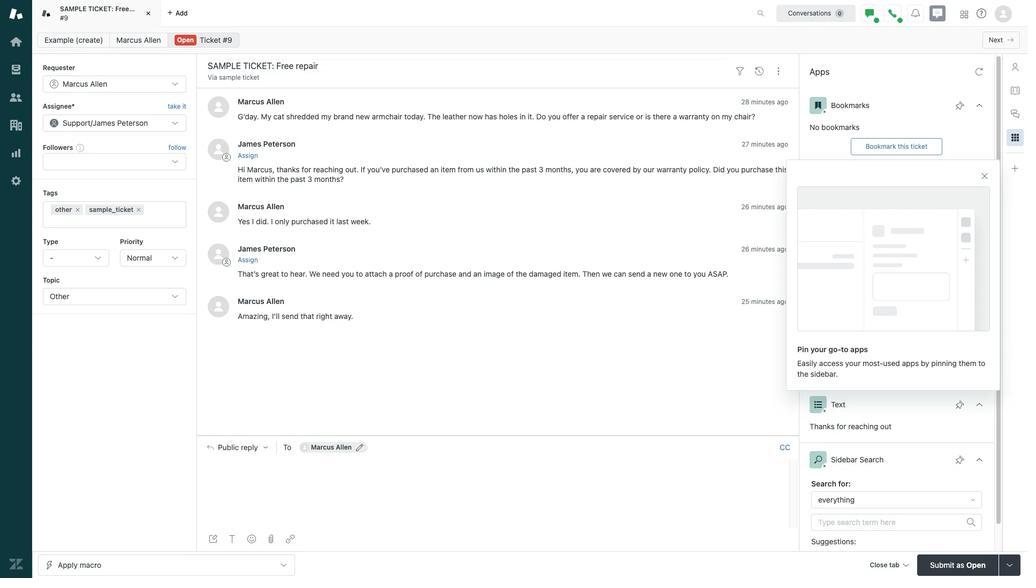 Task type: locate. For each thing, give the bounding box(es) containing it.
conversations
[[788, 9, 831, 17]]

main element
[[0, 0, 32, 578]]

your left most-
[[845, 359, 861, 368]]

1 vertical spatial peterson
[[263, 244, 295, 253]]

26 minutes ago up 25 minutes ago text field
[[741, 245, 788, 253]]

26 minutes ago text field
[[741, 203, 788, 211], [741, 245, 788, 253]]

i right did.
[[271, 217, 273, 226]]

of
[[415, 269, 422, 278], [507, 269, 514, 278]]

can
[[614, 269, 626, 278]]

1 vertical spatial james
[[238, 244, 261, 253]]

free
[[115, 5, 129, 13]]

marcus up the yes
[[238, 202, 264, 211]]

1 horizontal spatial past
[[522, 165, 537, 174]]

marcus.allen@example.com image
[[300, 443, 309, 452]]

within
[[486, 165, 507, 174], [255, 174, 275, 184]]

marcus for amazing,
[[238, 297, 264, 306]]

0 horizontal spatial purchased
[[291, 217, 328, 226]]

to
[[281, 269, 288, 278], [356, 269, 363, 278], [684, 269, 691, 278], [841, 345, 848, 354], [978, 359, 985, 368]]

0 vertical spatial james peterson link
[[238, 139, 295, 149]]

allen left the open link
[[144, 35, 161, 44]]

of right proof
[[415, 269, 422, 278]]

marcus allen link
[[109, 33, 168, 48], [238, 97, 284, 106], [238, 202, 284, 211], [238, 297, 284, 306]]

zendesk image
[[9, 557, 23, 571]]

0 vertical spatial 26 minutes ago text field
[[741, 203, 788, 211]]

0 vertical spatial james peterson assign
[[238, 139, 295, 159]]

by inside hi marcus, thanks for reaching out. if you've purchased an item from us within the past 3 months, you are covered by our warranty policy. did you purchase this item within the past 3 months?
[[633, 165, 641, 174]]

take
[[168, 102, 181, 111]]

0 horizontal spatial my
[[321, 112, 331, 121]]

1 horizontal spatial repair
[[587, 112, 607, 121]]

0 vertical spatial peterson
[[263, 139, 295, 149]]

3 minutes from the top
[[751, 203, 775, 211]]

0 horizontal spatial repair
[[131, 5, 149, 13]]

assign up that's
[[238, 256, 258, 264]]

avatar image
[[208, 97, 229, 118], [208, 139, 229, 160], [208, 201, 229, 223], [208, 243, 229, 265], [208, 296, 229, 318]]

3 ago from the top
[[777, 203, 788, 211]]

offer
[[563, 112, 579, 121]]

a left proof
[[389, 269, 393, 278]]

2 assign from the top
[[238, 256, 258, 264]]

26 minutes ago down this
[[741, 203, 788, 211]]

1 peterson from the top
[[263, 139, 295, 149]]

sample ticket: free repair #9
[[60, 5, 149, 22]]

format text image
[[228, 535, 237, 544]]

you right need
[[342, 269, 354, 278]]

james for hi
[[238, 139, 261, 149]]

your right pin
[[811, 345, 827, 354]]

purchase left and
[[424, 269, 456, 278]]

28 minutes ago text field
[[741, 98, 788, 106]]

pin
[[797, 345, 809, 354]]

1 vertical spatial apps
[[902, 359, 919, 368]]

1 james peterson assign from the top
[[238, 139, 295, 159]]

0 horizontal spatial an
[[430, 165, 439, 174]]

armchair
[[372, 112, 402, 121]]

0 horizontal spatial of
[[415, 269, 422, 278]]

normal
[[127, 253, 152, 262]]

send right can at the top right of the page
[[628, 269, 645, 278]]

marcus allen up amazing,
[[238, 297, 284, 306]]

0 vertical spatial assign button
[[238, 151, 258, 160]]

item left from
[[441, 165, 456, 174]]

5 ago from the top
[[777, 298, 788, 306]]

marcus up g'day.
[[238, 97, 264, 106]]

marcus allen down free
[[116, 35, 161, 44]]

0 vertical spatial close image
[[143, 8, 154, 19]]

text
[[831, 400, 846, 409]]

to
[[283, 443, 291, 452]]

next button
[[982, 32, 1020, 49]]

shredded
[[286, 112, 319, 121]]

repair inside sample ticket: free repair #9
[[131, 5, 149, 13]]

purchased right 'you've'
[[392, 165, 428, 174]]

4 ago from the top
[[777, 245, 788, 253]]

peterson for thanks
[[263, 139, 295, 149]]

assign up hi
[[238, 151, 258, 159]]

allen
[[144, 35, 161, 44], [266, 97, 284, 106], [266, 202, 284, 211], [266, 297, 284, 306], [336, 443, 352, 451]]

assign button up that's
[[238, 255, 258, 265]]

0 vertical spatial assign
[[238, 151, 258, 159]]

0 vertical spatial purchased
[[392, 165, 428, 174]]

warranty left on
[[679, 112, 709, 121]]

-
[[50, 253, 53, 262]]

g'day. my cat shredded my brand new armchair today. the leather now has holes in it. do you offer a repair service or is there a warranty on my chair?
[[238, 112, 755, 121]]

knowledge image
[[1011, 86, 1020, 95]]

1 vertical spatial open
[[966, 560, 986, 569]]

james peterson link up marcus,
[[238, 139, 295, 149]]

0 vertical spatial an
[[430, 165, 439, 174]]

purchase
[[741, 165, 773, 174], [424, 269, 456, 278]]

1 vertical spatial james peterson assign
[[238, 244, 295, 264]]

close image for the 'pin your go-to apps' dialog
[[980, 172, 989, 180]]

peterson up thanks
[[263, 139, 295, 149]]

5 minutes from the top
[[751, 298, 775, 306]]

an right and
[[473, 269, 482, 278]]

1 horizontal spatial new
[[653, 269, 668, 278]]

2 26 minutes ago text field from the top
[[741, 245, 788, 253]]

0 vertical spatial past
[[522, 165, 537, 174]]

1 assign button from the top
[[238, 151, 258, 160]]

1 horizontal spatial by
[[921, 359, 929, 368]]

26
[[741, 203, 749, 211], [741, 245, 749, 253]]

james for that's
[[238, 244, 261, 253]]

tabs tab list
[[32, 0, 746, 27]]

2 minutes from the top
[[751, 141, 775, 149]]

marcus up amazing,
[[238, 297, 264, 306]]

1 horizontal spatial open
[[966, 560, 986, 569]]

you've
[[367, 165, 390, 174]]

sidebar
[[831, 455, 858, 464]]

1 vertical spatial repair
[[587, 112, 607, 121]]

ago for this
[[777, 141, 788, 149]]

marcus
[[116, 35, 142, 44], [238, 97, 264, 106], [238, 202, 264, 211], [238, 297, 264, 306], [311, 443, 334, 451]]

it right take
[[182, 102, 186, 111]]

0 vertical spatial 26 minutes ago
[[741, 203, 788, 211]]

james up that's
[[238, 244, 261, 253]]

1 vertical spatial purchased
[[291, 217, 328, 226]]

apps
[[810, 67, 830, 77]]

0 horizontal spatial past
[[291, 174, 306, 184]]

to left hear.
[[281, 269, 288, 278]]

marcus,
[[247, 165, 275, 174]]

marcus allen up did.
[[238, 202, 284, 211]]

by left our
[[633, 165, 641, 174]]

0 vertical spatial by
[[633, 165, 641, 174]]

the
[[427, 112, 441, 121]]

1 vertical spatial past
[[291, 174, 306, 184]]

0 vertical spatial repair
[[131, 5, 149, 13]]

an left from
[[430, 165, 439, 174]]

1 vertical spatial purchase
[[424, 269, 456, 278]]

1 vertical spatial 26 minutes ago
[[741, 245, 788, 253]]

months,
[[545, 165, 574, 174]]

0 vertical spatial open
[[177, 36, 194, 44]]

1 james from the top
[[238, 139, 261, 149]]

by left the "pinning"
[[921, 359, 929, 368]]

4 avatar image from the top
[[208, 243, 229, 265]]

your
[[811, 345, 827, 354], [845, 359, 861, 368]]

2 my from the left
[[722, 112, 732, 121]]

assign button up hi
[[238, 151, 258, 160]]

marcus allen link up amazing,
[[238, 297, 284, 306]]

1 vertical spatial send
[[282, 312, 298, 321]]

0 vertical spatial your
[[811, 345, 827, 354]]

reporting image
[[9, 146, 23, 160]]

of right image on the top of page
[[507, 269, 514, 278]]

0 horizontal spatial item
[[238, 174, 253, 184]]

item down hi
[[238, 174, 253, 184]]

james up hi
[[238, 139, 261, 149]]

0 horizontal spatial it
[[182, 102, 186, 111]]

to left attach
[[356, 269, 363, 278]]

apps
[[850, 345, 868, 354], [902, 359, 919, 368]]

2 ago from the top
[[777, 141, 788, 149]]

edit user image
[[356, 444, 364, 451]]

marcus down free
[[116, 35, 142, 44]]

you left asap.
[[693, 269, 706, 278]]

open inside secondary element
[[177, 36, 194, 44]]

the right us
[[509, 165, 520, 174]]

2 26 minutes ago from the top
[[741, 245, 788, 253]]

0 vertical spatial warranty
[[679, 112, 709, 121]]

pin your go-to apps easily access your most-used apps by pinning them to the sidebar.
[[797, 345, 985, 378]]

normal button
[[120, 250, 186, 267]]

0 horizontal spatial your
[[811, 345, 827, 354]]

is
[[645, 112, 651, 121]]

1 horizontal spatial within
[[486, 165, 507, 174]]

repair right free
[[131, 5, 149, 13]]

2 james peterson assign from the top
[[238, 244, 295, 264]]

yes i did. i only purchased it last week.
[[238, 217, 371, 226]]

sample
[[60, 5, 86, 13]]

marcus allen link up my
[[238, 97, 284, 106]]

2 james from the top
[[238, 244, 261, 253]]

2 james peterson link from the top
[[238, 244, 295, 253]]

1 horizontal spatial purchase
[[741, 165, 773, 174]]

0 horizontal spatial apps
[[850, 345, 868, 354]]

3 down for
[[308, 174, 312, 184]]

conversations button
[[776, 5, 856, 22]]

proof
[[395, 269, 413, 278]]

1 horizontal spatial i
[[271, 217, 273, 226]]

marcus inside secondary element
[[116, 35, 142, 44]]

allen up only
[[266, 202, 284, 211]]

new right brand
[[356, 112, 370, 121]]

allen up cat on the top left
[[266, 97, 284, 106]]

get started image
[[9, 35, 23, 49]]

ago for my
[[777, 98, 788, 106]]

by
[[633, 165, 641, 174], [921, 359, 929, 368]]

1 horizontal spatial close image
[[980, 172, 989, 180]]

1 james peterson link from the top
[[238, 139, 295, 149]]

past
[[522, 165, 537, 174], [291, 174, 306, 184]]

1 horizontal spatial of
[[507, 269, 514, 278]]

james peterson assign for great
[[238, 244, 295, 264]]

1 vertical spatial warranty
[[657, 165, 687, 174]]

2 i from the left
[[271, 217, 273, 226]]

avatar image for amazing,
[[208, 296, 229, 318]]

insert emojis image
[[247, 535, 256, 544]]

ago for you
[[777, 245, 788, 253]]

i right the yes
[[252, 217, 254, 226]]

the
[[509, 165, 520, 174], [277, 174, 289, 184], [516, 269, 527, 278], [797, 369, 809, 378]]

attachment
[[831, 277, 871, 286]]

send right i'll
[[282, 312, 298, 321]]

1 assign from the top
[[238, 151, 258, 159]]

it left "last"
[[330, 217, 334, 226]]

cc
[[780, 443, 790, 452]]

0 vertical spatial 26
[[741, 203, 749, 211]]

add attachment image
[[267, 535, 275, 544]]

1 26 minutes ago from the top
[[741, 203, 788, 211]]

0 vertical spatial 3
[[539, 165, 543, 174]]

1 horizontal spatial send
[[628, 269, 645, 278]]

close image inside the 'pin your go-to apps' dialog
[[980, 172, 989, 180]]

0 horizontal spatial open
[[177, 36, 194, 44]]

2 peterson from the top
[[263, 244, 295, 253]]

1 vertical spatial assign
[[238, 256, 258, 264]]

only
[[275, 217, 289, 226]]

1 vertical spatial 26
[[741, 245, 749, 253]]

tab
[[32, 0, 161, 27]]

most-
[[863, 359, 883, 368]]

zendesk support image
[[9, 7, 23, 21]]

allen up i'll
[[266, 297, 284, 306]]

them
[[959, 359, 976, 368]]

marcus allen link for yes
[[238, 202, 284, 211]]

peterson up the great in the left top of the page
[[263, 244, 295, 253]]

0 vertical spatial james
[[238, 139, 261, 149]]

repair left the service
[[587, 112, 607, 121]]

0 horizontal spatial 3
[[308, 174, 312, 184]]

get help image
[[977, 9, 986, 18]]

1 horizontal spatial 3
[[539, 165, 543, 174]]

i
[[252, 217, 254, 226], [271, 217, 273, 226]]

you
[[548, 112, 561, 121], [576, 165, 588, 174], [727, 165, 739, 174], [342, 269, 354, 278], [693, 269, 706, 278]]

by inside pin your go-to apps easily access your most-used apps by pinning them to the sidebar.
[[921, 359, 929, 368]]

0 horizontal spatial send
[[282, 312, 298, 321]]

my left brand
[[321, 112, 331, 121]]

3
[[539, 165, 543, 174], [308, 174, 312, 184]]

0 vertical spatial purchase
[[741, 165, 773, 174]]

0 horizontal spatial purchase
[[424, 269, 456, 278]]

1 26 from the top
[[741, 203, 749, 211]]

1 horizontal spatial purchased
[[392, 165, 428, 174]]

attachment manager button
[[799, 266, 994, 299]]

within right us
[[486, 165, 507, 174]]

purchase inside hi marcus, thanks for reaching out. if you've purchased an item from us within the past 3 months, you are covered by our warranty policy. did you purchase this item within the past 3 months?
[[741, 165, 773, 174]]

1 vertical spatial it
[[330, 217, 334, 226]]

0 vertical spatial send
[[628, 269, 645, 278]]

a right offer
[[581, 112, 585, 121]]

attach
[[365, 269, 387, 278]]

take it button
[[168, 101, 186, 112]]

minutes
[[751, 98, 775, 106], [751, 141, 775, 149], [751, 203, 775, 211], [751, 245, 775, 253], [751, 298, 775, 306]]

marcus for g'day.
[[238, 97, 264, 106]]

to up access
[[841, 345, 848, 354]]

1 vertical spatial item
[[238, 174, 253, 184]]

1 26 minutes ago text field from the top
[[741, 203, 788, 211]]

did.
[[256, 217, 269, 226]]

a
[[581, 112, 585, 121], [673, 112, 677, 121], [389, 269, 393, 278], [647, 269, 651, 278]]

1 vertical spatial by
[[921, 359, 929, 368]]

close image inside tab
[[143, 8, 154, 19]]

0 horizontal spatial close image
[[143, 8, 154, 19]]

26 minutes ago text field up 25 minutes ago text field
[[741, 245, 788, 253]]

the left damaged
[[516, 269, 527, 278]]

bookmarks button
[[799, 89, 994, 122]]

1 horizontal spatial an
[[473, 269, 482, 278]]

marcus allen for yes
[[238, 202, 284, 211]]

item.
[[563, 269, 580, 278]]

1 vertical spatial james peterson link
[[238, 244, 295, 253]]

allen for g'day.
[[266, 97, 284, 106]]

Subject field
[[206, 59, 728, 72]]

purchased right only
[[291, 217, 328, 226]]

0 vertical spatial it
[[182, 102, 186, 111]]

2 26 from the top
[[741, 245, 749, 253]]

close image
[[143, 8, 154, 19], [980, 172, 989, 180]]

holes
[[499, 112, 518, 121]]

repair inside conversationlabel log
[[587, 112, 607, 121]]

apps up most-
[[850, 345, 868, 354]]

26 minutes ago text field for that's great to hear. we need you to attach a proof of purchase and an image of the damaged item. then we can send a new one to you asap.
[[741, 245, 788, 253]]

0 vertical spatial new
[[356, 112, 370, 121]]

allen left 'edit user' "image"
[[336, 443, 352, 451]]

it inside conversationlabel log
[[330, 217, 334, 226]]

my right on
[[722, 112, 732, 121]]

warranty inside hi marcus, thanks for reaching out. if you've purchased an item from us within the past 3 months, you are covered by our warranty policy. did you purchase this item within the past 3 months?
[[657, 165, 687, 174]]

james peterson assign up the great in the left top of the page
[[238, 244, 295, 264]]

1 avatar image from the top
[[208, 97, 229, 118]]

image
[[484, 269, 505, 278]]

4 minutes from the top
[[751, 245, 775, 253]]

within down marcus,
[[255, 174, 275, 184]]

26 minutes ago text field down this
[[741, 203, 788, 211]]

2 assign button from the top
[[238, 255, 258, 265]]

my
[[261, 112, 271, 121]]

3 left months,
[[539, 165, 543, 174]]

james peterson assign for marcus,
[[238, 139, 295, 159]]

the down easily
[[797, 369, 809, 378]]

my
[[321, 112, 331, 121], [722, 112, 732, 121]]

1 ago from the top
[[777, 98, 788, 106]]

0 horizontal spatial i
[[252, 217, 254, 226]]

1 vertical spatial close image
[[980, 172, 989, 180]]

do
[[536, 112, 546, 121]]

1 vertical spatial 3
[[308, 174, 312, 184]]

1 vertical spatial your
[[845, 359, 861, 368]]

new left one
[[653, 269, 668, 278]]

5 avatar image from the top
[[208, 296, 229, 318]]

past down for
[[291, 174, 306, 184]]

1 minutes from the top
[[751, 98, 775, 106]]

purchase left this
[[741, 165, 773, 174]]

right
[[316, 312, 332, 321]]

(create)
[[76, 35, 103, 44]]

james peterson link up the great in the left top of the page
[[238, 244, 295, 253]]

past left months,
[[522, 165, 537, 174]]

26 minutes ago for that's great to hear. we need you to attach a proof of purchase and an image of the damaged item. then we can send a new one to you asap.
[[741, 245, 788, 253]]

1 vertical spatial assign button
[[238, 255, 258, 265]]

secondary element
[[32, 29, 1028, 51]]

marcus allen for amazing,
[[238, 297, 284, 306]]

if
[[361, 165, 365, 174]]

send
[[628, 269, 645, 278], [282, 312, 298, 321]]

1 horizontal spatial it
[[330, 217, 334, 226]]

james peterson assign up marcus,
[[238, 139, 295, 159]]

1 vertical spatial within
[[255, 174, 275, 184]]

1 horizontal spatial your
[[845, 359, 861, 368]]

the down thanks
[[277, 174, 289, 184]]

warranty right our
[[657, 165, 687, 174]]

0 vertical spatial apps
[[850, 345, 868, 354]]

time tracking button
[[799, 179, 994, 213]]

open link
[[167, 33, 239, 48]]

apps image
[[1011, 133, 1020, 142]]

1 horizontal spatial my
[[722, 112, 732, 121]]

marcus allen up my
[[238, 97, 284, 106]]

1 vertical spatial 26 minutes ago text field
[[741, 245, 788, 253]]

0 horizontal spatial by
[[633, 165, 641, 174]]

we
[[309, 269, 320, 278]]

marcus allen link up did.
[[238, 202, 284, 211]]

apps right the used
[[902, 359, 919, 368]]

assign for that's
[[238, 256, 258, 264]]

1 horizontal spatial item
[[441, 165, 456, 174]]

3 avatar image from the top
[[208, 201, 229, 223]]



Task type: vqa. For each thing, say whether or not it's contained in the screenshot.
Columns: 2 at the left bottom of page
no



Task type: describe. For each thing, give the bounding box(es) containing it.
zendesk products image
[[961, 10, 968, 18]]

that's great to hear. we need you to attach a proof of purchase and an image of the damaged item. then we can send a new one to you asap.
[[238, 269, 729, 278]]

minutes for my
[[751, 98, 775, 106]]

zendesk chat image
[[930, 5, 946, 21]]

conversationlabel log
[[197, 88, 799, 436]]

months?
[[314, 174, 344, 184]]

yes
[[238, 217, 250, 226]]

leather
[[443, 112, 467, 121]]

as
[[957, 560, 964, 569]]

pinning
[[931, 359, 957, 368]]

27 minutes ago text field
[[742, 141, 788, 149]]

example
[[44, 35, 74, 44]]

you right do
[[548, 112, 561, 121]]

2 avatar image from the top
[[208, 139, 229, 160]]

to right them
[[978, 359, 985, 368]]

27
[[742, 141, 749, 149]]

week.
[[351, 217, 371, 226]]

are
[[590, 165, 601, 174]]

0 horizontal spatial new
[[356, 112, 370, 121]]

organizations image
[[9, 118, 23, 132]]

allen for amazing,
[[266, 297, 284, 306]]

purchased inside hi marcus, thanks for reaching out. if you've purchased an item from us within the past 3 months, you are covered by our warranty policy. did you purchase this item within the past 3 months?
[[392, 165, 428, 174]]

2 of from the left
[[507, 269, 514, 278]]

1 my from the left
[[321, 112, 331, 121]]

cat
[[273, 112, 284, 121]]

follow
[[168, 143, 186, 152]]

our
[[643, 165, 655, 174]]

it inside button
[[182, 102, 186, 111]]

views image
[[9, 63, 23, 77]]

used
[[883, 359, 900, 368]]

0 horizontal spatial within
[[255, 174, 275, 184]]

1 vertical spatial an
[[473, 269, 482, 278]]

sidebar.
[[811, 369, 838, 378]]

sidebar search
[[831, 455, 884, 464]]

marcus allen for g'day.
[[238, 97, 284, 106]]

peterson for to
[[263, 244, 295, 253]]

time tracking
[[831, 191, 880, 200]]

1 vertical spatial new
[[653, 269, 668, 278]]

assign button for hi
[[238, 151, 258, 160]]

james peterson link for great
[[238, 244, 295, 253]]

damaged
[[529, 269, 561, 278]]

1 i from the left
[[252, 217, 254, 226]]

priority
[[120, 238, 143, 246]]

marcus right marcus.allen@example.com image
[[311, 443, 334, 451]]

we
[[602, 269, 612, 278]]

chair?
[[734, 112, 755, 121]]

service
[[609, 112, 634, 121]]

marcus allen right marcus.allen@example.com image
[[311, 443, 352, 451]]

asap.
[[708, 269, 729, 278]]

it.
[[528, 112, 534, 121]]

tracking
[[850, 191, 880, 200]]

26 for that's great to hear. we need you to attach a proof of purchase and an image of the damaged item. then we can send a new one to you asap.
[[741, 245, 749, 253]]

ticket:
[[88, 5, 113, 13]]

assign button for that's
[[238, 255, 258, 265]]

26 minutes ago for yes i did. i only purchased it last week.
[[741, 203, 788, 211]]

26 minutes ago text field for yes i did. i only purchased it last week.
[[741, 203, 788, 211]]

from
[[458, 165, 474, 174]]

james peterson link for marcus,
[[238, 139, 295, 149]]

example (create) button
[[37, 33, 110, 48]]

on
[[711, 112, 720, 121]]

then
[[582, 269, 600, 278]]

add link (cmd k) image
[[286, 535, 295, 544]]

draft mode image
[[209, 535, 217, 544]]

and
[[459, 269, 471, 278]]

marcus allen link for amazing,
[[238, 297, 284, 306]]

submit as open
[[930, 560, 986, 569]]

type
[[43, 238, 58, 246]]

assign for hi
[[238, 151, 258, 159]]

a left one
[[647, 269, 651, 278]]

today.
[[404, 112, 425, 121]]

events image
[[755, 67, 764, 75]]

us
[[476, 165, 484, 174]]

attachment manager
[[831, 277, 904, 286]]

admin image
[[9, 174, 23, 188]]

allen inside secondary element
[[144, 35, 161, 44]]

minutes for you
[[751, 245, 775, 253]]

example (create)
[[44, 35, 103, 44]]

25
[[741, 298, 749, 306]]

pin your go-to apps dialog
[[786, 160, 1000, 391]]

time
[[831, 191, 848, 200]]

hi
[[238, 165, 245, 174]]

ticket
[[243, 73, 259, 81]]

a right there
[[673, 112, 677, 121]]

allen for yes
[[266, 202, 284, 211]]

1 of from the left
[[415, 269, 422, 278]]

next
[[989, 36, 1003, 44]]

tab containing sample ticket: free repair
[[32, 0, 161, 27]]

hi marcus, thanks for reaching out. if you've purchased an item from us within the past 3 months, you are covered by our warranty policy. did you purchase this item within the past 3 months?
[[238, 165, 790, 184]]

did
[[713, 165, 725, 174]]

access
[[819, 359, 843, 368]]

one
[[670, 269, 682, 278]]

minutes for this
[[751, 141, 775, 149]]

the inside pin your go-to apps easily access your most-used apps by pinning them to the sidebar.
[[797, 369, 809, 378]]

customers image
[[9, 90, 23, 104]]

away.
[[334, 312, 353, 321]]

1 horizontal spatial apps
[[902, 359, 919, 368]]

has
[[485, 112, 497, 121]]

marcus allen link down free
[[109, 33, 168, 48]]

that
[[301, 312, 314, 321]]

go-
[[829, 345, 841, 354]]

close image for tab on the left top of the page containing sample ticket: free repair
[[143, 8, 154, 19]]

amazing, i'll send that right away.
[[238, 312, 353, 321]]

or
[[636, 112, 643, 121]]

thanks
[[277, 165, 300, 174]]

for
[[302, 165, 311, 174]]

marcus for yes
[[238, 202, 264, 211]]

28 minutes ago
[[741, 98, 788, 106]]

marcus allen link for g'day.
[[238, 97, 284, 106]]

an inside hi marcus, thanks for reaching out. if you've purchased an item from us within the past 3 months, you are covered by our warranty policy. did you purchase this item within the past 3 months?
[[430, 165, 439, 174]]

26 for yes i did. i only purchased it last week.
[[741, 203, 749, 211]]

easily
[[797, 359, 817, 368]]

25 minutes ago text field
[[741, 298, 788, 306]]

you left are
[[576, 165, 588, 174]]

to right one
[[684, 269, 691, 278]]

hear.
[[290, 269, 307, 278]]

need
[[322, 269, 340, 278]]

take it
[[168, 102, 186, 111]]

customer context image
[[1011, 63, 1020, 71]]

0 vertical spatial within
[[486, 165, 507, 174]]

in
[[520, 112, 526, 121]]

there
[[653, 112, 671, 121]]

via
[[208, 73, 217, 81]]

amazing,
[[238, 312, 270, 321]]

reaching
[[313, 165, 343, 174]]

i'll
[[272, 312, 280, 321]]

g'day.
[[238, 112, 259, 121]]

marcus allen inside secondary element
[[116, 35, 161, 44]]

that's
[[238, 269, 259, 278]]

last
[[336, 217, 349, 226]]

avatar image for g'day.
[[208, 97, 229, 118]]

you right did
[[727, 165, 739, 174]]

out.
[[345, 165, 359, 174]]

bookmarks
[[831, 101, 870, 110]]

avatar image for yes
[[208, 201, 229, 223]]

0 vertical spatial item
[[441, 165, 456, 174]]

cc button
[[780, 443, 790, 452]]

28
[[741, 98, 749, 106]]



